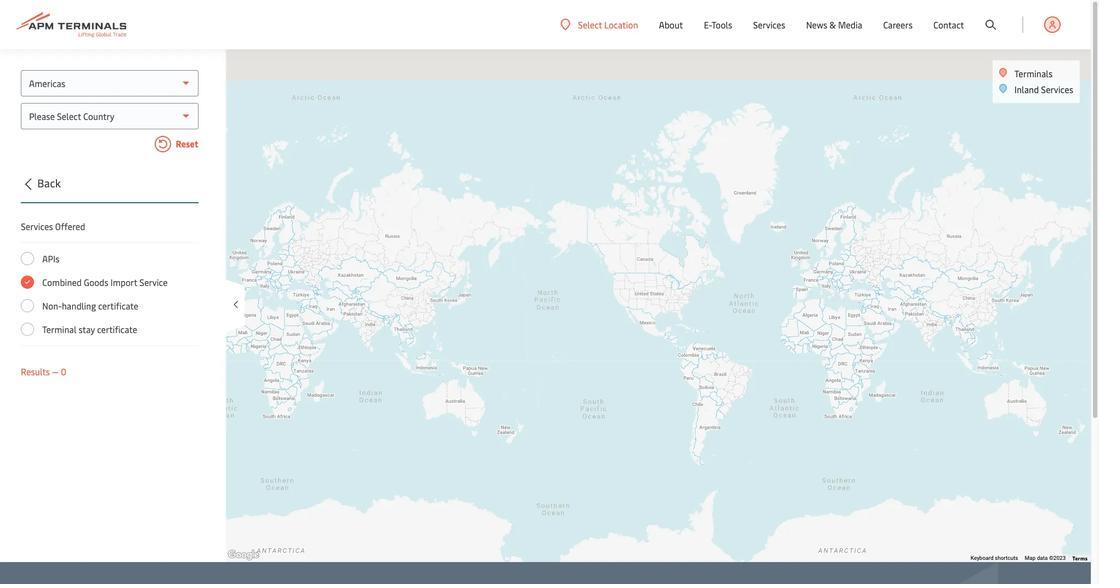 Task type: vqa. For each thing, say whether or not it's contained in the screenshot.
NOT to the bottom
no



Task type: describe. For each thing, give the bounding box(es) containing it.
Non-handling certificate radio
[[21, 300, 34, 313]]

map
[[1025, 556, 1036, 562]]

terminal
[[42, 324, 76, 336]]

about button
[[659, 0, 683, 49]]

©2023
[[1050, 556, 1066, 562]]

select location
[[578, 18, 638, 30]]

import
[[111, 277, 137, 289]]

Combined Goods Import Service radio
[[21, 276, 34, 289]]

tools
[[712, 19, 733, 31]]

inland
[[1015, 83, 1039, 95]]

media
[[838, 19, 863, 31]]

terms link
[[1073, 555, 1088, 563]]

news
[[806, 19, 828, 31]]

certificate for non-handling certificate
[[98, 300, 138, 312]]

services for services
[[753, 19, 786, 31]]

contact
[[934, 19, 965, 31]]

terminals
[[1015, 67, 1053, 80]]

shortcuts
[[995, 556, 1019, 562]]

news & media
[[806, 19, 863, 31]]

e-tools button
[[704, 0, 733, 49]]

google image
[[226, 549, 262, 563]]

e-tools
[[704, 19, 733, 31]]

services button
[[753, 0, 786, 49]]

&
[[830, 19, 836, 31]]

e-
[[704, 19, 712, 31]]

select
[[578, 18, 602, 30]]

keyboard
[[971, 556, 994, 562]]

about
[[659, 19, 683, 31]]

results
[[21, 366, 50, 378]]



Task type: locate. For each thing, give the bounding box(es) containing it.
keyboard shortcuts button
[[971, 555, 1019, 563]]

careers
[[884, 19, 913, 31]]

Terminal stay certificate radio
[[21, 323, 34, 336]]

reset
[[174, 138, 199, 150]]

1 vertical spatial certificate
[[97, 324, 137, 336]]

non-handling certificate
[[42, 300, 138, 312]]

news & media button
[[806, 0, 863, 49]]

services right tools
[[753, 19, 786, 31]]

handling
[[62, 300, 96, 312]]

non-
[[42, 300, 62, 312]]

back button
[[18, 175, 199, 204]]

back
[[37, 176, 61, 190]]

terminal stay certificate
[[42, 324, 137, 336]]

0
[[61, 366, 66, 378]]

0 vertical spatial services
[[753, 19, 786, 31]]

combined
[[42, 277, 82, 289]]

0 vertical spatial certificate
[[98, 300, 138, 312]]

results — 0
[[21, 366, 66, 378]]

data
[[1037, 556, 1048, 562]]

certificate right "stay"
[[97, 324, 137, 336]]

combined goods import service
[[42, 277, 168, 289]]

0 horizontal spatial services
[[21, 221, 53, 233]]

apis
[[42, 253, 59, 265]]

select location button
[[561, 18, 638, 30]]

services offered
[[21, 221, 85, 233]]

certificate
[[98, 300, 138, 312], [97, 324, 137, 336]]

stay
[[79, 324, 95, 336]]

1 vertical spatial services
[[1042, 83, 1074, 95]]

map region
[[105, 0, 1100, 585]]

service
[[140, 277, 168, 289]]

services left offered
[[21, 221, 53, 233]]

map data ©2023
[[1025, 556, 1066, 562]]

inland services
[[1015, 83, 1074, 95]]

reset button
[[21, 136, 199, 155]]

services for services offered
[[21, 221, 53, 233]]

certificate for terminal stay certificate
[[97, 324, 137, 336]]

2 horizontal spatial services
[[1042, 83, 1074, 95]]

1 horizontal spatial services
[[753, 19, 786, 31]]

services
[[753, 19, 786, 31], [1042, 83, 1074, 95], [21, 221, 53, 233]]

location
[[605, 18, 638, 30]]

APIs radio
[[21, 252, 34, 266]]

terms
[[1073, 555, 1088, 563]]

—
[[52, 366, 59, 378]]

services down terminals
[[1042, 83, 1074, 95]]

offered
[[55, 221, 85, 233]]

certificate down import
[[98, 300, 138, 312]]

keyboard shortcuts
[[971, 556, 1019, 562]]

goods
[[84, 277, 108, 289]]

careers button
[[884, 0, 913, 49]]

2 vertical spatial services
[[21, 221, 53, 233]]

contact button
[[934, 0, 965, 49]]



